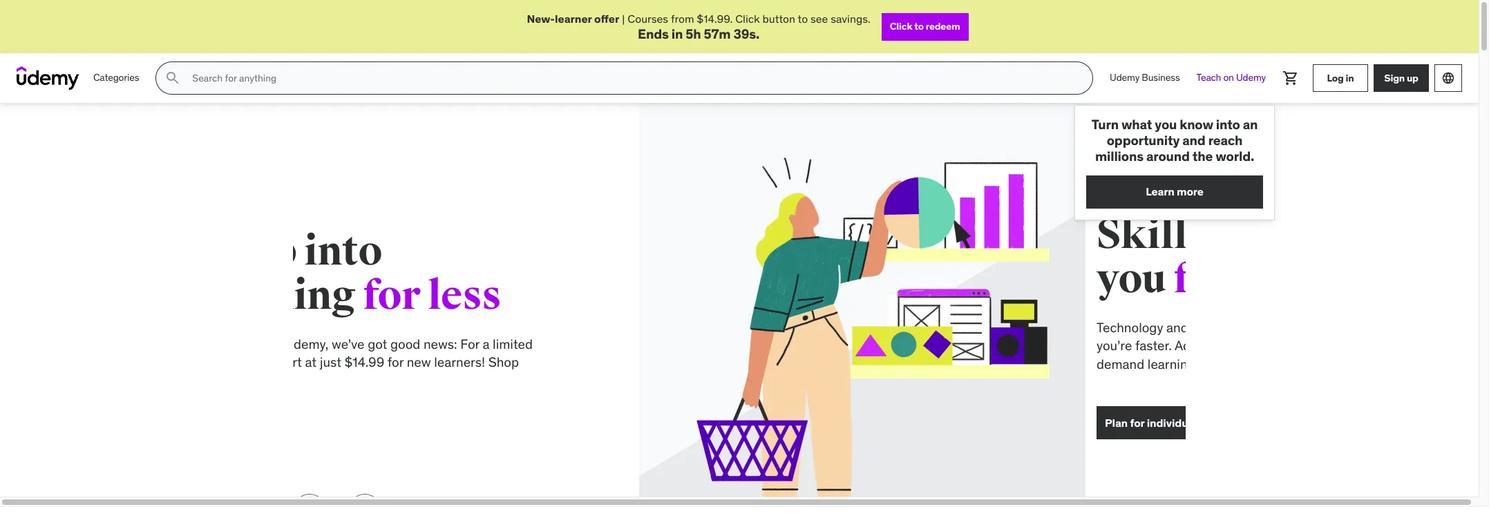 Task type: describe. For each thing, give the bounding box(es) containing it.
that
[[1063, 210, 1143, 260]]

1 horizontal spatial new
[[256, 354, 280, 371]]

change
[[1145, 319, 1188, 336]]

udemy,
[[134, 336, 178, 352]]

sign up
[[1384, 72, 1418, 84]]

goals
[[1073, 337, 1105, 354]]

2 vertical spatial for
[[1111, 416, 1126, 430]]

plans for organizations link
[[1072, 407, 1208, 440]]

world
[[1063, 319, 1095, 336]]

learn more link
[[1086, 175, 1263, 208]]

opportunity
[[1107, 132, 1180, 149]]

and up achieve
[[1016, 319, 1038, 336]]

business
[[1142, 71, 1180, 84]]

udemy business link
[[1101, 62, 1188, 95]]

limited
[[342, 336, 382, 352]]

|
[[622, 12, 625, 26]]

you inside turn what you know into an opportunity and reach millions around the world.
[[1155, 116, 1177, 133]]

got
[[217, 336, 237, 352]]

button
[[762, 12, 795, 26]]

learner
[[555, 12, 592, 26]]

click to redeem button
[[882, 13, 968, 40]]

click inside "new-learner offer | courses from $14.99. click button to see savings. ends in 5h 57m 39s ."
[[735, 12, 760, 26]]

if you're new to udemy, we've got good news: for a limited time, courses start at just $14.99 for new learners! shop now.
[[42, 336, 382, 389]]

up
[[1407, 72, 1418, 84]]

reach
[[1208, 132, 1243, 149]]

to inside if you're new to udemy, we've got good news: for a limited time, courses start at just $14.99 for new learners! shop now.
[[119, 336, 131, 352]]

practice,
[[1110, 356, 1161, 372]]

more
[[1177, 184, 1203, 198]]

to inside button
[[914, 20, 924, 33]]

learn more
[[1146, 184, 1203, 198]]

more.
[[1189, 356, 1222, 372]]

skills
[[946, 210, 1056, 260]]

organizations
[[1128, 416, 1199, 430]]

learning,
[[997, 356, 1048, 372]]

technology and the world of work change fast — with us, you're faster. achieve goals and stay competitive with on- demand learning, hands-on practice, and more.
[[946, 319, 1281, 372]]

1 horizontal spatial on
[[1223, 71, 1234, 84]]

log in
[[1327, 72, 1354, 84]]

us,
[[1259, 319, 1276, 336]]

if
[[42, 336, 50, 352]]

less
[[277, 271, 351, 321]]

millions
[[1095, 148, 1144, 164]]

choose a language image
[[1441, 71, 1455, 85]]

technology
[[946, 319, 1013, 336]]

learners!
[[283, 354, 335, 371]]

udemy image
[[17, 66, 79, 90]]

know
[[1180, 116, 1213, 133]]

time,
[[42, 354, 72, 371]]

for
[[310, 336, 329, 352]]

for inside if you're new to udemy, we've got good news: for a limited time, courses start at just $14.99 for new learners! shop now.
[[237, 354, 253, 371]]

plans for organizations
[[1081, 416, 1199, 430]]

0 vertical spatial with
[[1231, 319, 1256, 336]]

click inside button
[[890, 20, 912, 33]]

learn
[[1146, 184, 1174, 198]]

drive
[[1150, 210, 1250, 260]]

you inside skills that drive you
[[946, 254, 1016, 304]]

demand
[[946, 356, 994, 372]]

turn
[[1091, 116, 1119, 133]]

Search for anything text field
[[190, 66, 1076, 90]]

on inside technology and the world of work change fast — with us, you're faster. achieve goals and stay competitive with on- demand learning, hands-on practice, and more.
[[1092, 356, 1107, 372]]

from
[[671, 12, 694, 26]]

for less
[[212, 271, 351, 321]]

log
[[1327, 72, 1344, 84]]

just
[[169, 354, 191, 371]]

0 vertical spatial for
[[212, 271, 270, 321]]

and down work
[[1108, 337, 1130, 354]]

log in link
[[1313, 64, 1368, 92]]

sign up link
[[1374, 64, 1429, 92]]

shop
[[338, 354, 368, 371]]

of
[[1099, 319, 1110, 336]]

and down competitive
[[1164, 356, 1186, 372]]

an
[[1243, 116, 1258, 133]]

sign
[[1384, 72, 1405, 84]]

categories button
[[85, 62, 147, 95]]

$14.99
[[194, 354, 234, 371]]

into
[[1216, 116, 1240, 133]]

2 udemy from the left
[[1236, 71, 1266, 84]]

courses
[[75, 354, 121, 371]]

—
[[1217, 319, 1228, 336]]

skills that drive you
[[946, 210, 1250, 304]]

.
[[756, 26, 759, 42]]



Task type: vqa. For each thing, say whether or not it's contained in the screenshot.
Shop
yes



Task type: locate. For each thing, give the bounding box(es) containing it.
ends
[[638, 26, 669, 42]]

for
[[212, 271, 270, 321], [237, 354, 253, 371], [1111, 416, 1126, 430]]

with right —
[[1231, 319, 1256, 336]]

start
[[124, 354, 151, 371]]

teach on udemy
[[1196, 71, 1266, 84]]

achieve
[[1024, 337, 1070, 354]]

0 horizontal spatial udemy
[[1110, 71, 1140, 84]]

the
[[1192, 148, 1213, 164], [1041, 319, 1060, 336]]

you're up demand
[[946, 337, 981, 354]]

5h 57m 39s
[[686, 26, 756, 42]]

to left redeem
[[914, 20, 924, 33]]

work
[[1113, 319, 1142, 336]]

see
[[810, 12, 828, 26]]

0 vertical spatial in
[[671, 26, 683, 42]]

click to redeem
[[890, 20, 960, 33]]

savings.
[[831, 12, 870, 26]]

stay
[[1133, 337, 1157, 354]]

a
[[332, 336, 339, 352]]

for down good
[[237, 354, 253, 371]]

and left reach
[[1182, 132, 1205, 149]]

1 horizontal spatial you
[[1155, 116, 1177, 133]]

1 vertical spatial new
[[256, 354, 280, 371]]

0 vertical spatial new
[[92, 336, 116, 352]]

1 udemy from the left
[[1110, 71, 1140, 84]]

you
[[1155, 116, 1177, 133], [946, 254, 1016, 304]]

redeem
[[926, 20, 960, 33]]

you're inside technology and the world of work change fast — with us, you're faster. achieve goals and stay competitive with on- demand learning, hands-on practice, and more.
[[946, 337, 981, 354]]

1 horizontal spatial click
[[890, 20, 912, 33]]

teach on udemy link
[[1188, 62, 1274, 95]]

at
[[154, 354, 166, 371]]

in down from
[[671, 26, 683, 42]]

udemy left shopping cart with 0 items image on the top of the page
[[1236, 71, 1266, 84]]

1 vertical spatial the
[[1041, 319, 1060, 336]]

udemy business
[[1110, 71, 1180, 84]]

1 horizontal spatial in
[[1346, 72, 1354, 84]]

0 horizontal spatial the
[[1041, 319, 1060, 336]]

0 horizontal spatial you're
[[53, 336, 89, 352]]

around
[[1146, 148, 1190, 164]]

you're
[[53, 336, 89, 352], [946, 337, 981, 354]]

for right plans on the right bottom of page
[[1111, 416, 1126, 430]]

on-
[[1261, 337, 1281, 354]]

to up start
[[119, 336, 131, 352]]

new-
[[527, 12, 555, 26]]

0 vertical spatial the
[[1192, 148, 1213, 164]]

the inside turn what you know into an opportunity and reach millions around the world.
[[1192, 148, 1213, 164]]

0 horizontal spatial on
[[1092, 356, 1107, 372]]

0 vertical spatial on
[[1223, 71, 1234, 84]]

0 horizontal spatial new
[[92, 336, 116, 352]]

1 horizontal spatial you're
[[946, 337, 981, 354]]

1 vertical spatial you
[[946, 254, 1016, 304]]

competitive
[[1160, 337, 1229, 354]]

1 horizontal spatial udemy
[[1236, 71, 1266, 84]]

you're inside if you're new to udemy, we've got good news: for a limited time, courses start at just $14.99 for new learners! shop now.
[[53, 336, 89, 352]]

to
[[798, 12, 808, 26], [914, 20, 924, 33], [119, 336, 131, 352]]

0 horizontal spatial to
[[119, 336, 131, 352]]

in right log
[[1346, 72, 1354, 84]]

2 horizontal spatial to
[[914, 20, 924, 33]]

for up good
[[212, 271, 270, 321]]

on right teach
[[1223, 71, 1234, 84]]

what
[[1121, 116, 1152, 133]]

forward
[[1023, 254, 1176, 304]]

1 vertical spatial with
[[1233, 337, 1257, 354]]

and
[[1182, 132, 1205, 149], [1016, 319, 1038, 336], [1108, 337, 1130, 354], [1164, 356, 1186, 372]]

new up courses
[[92, 336, 116, 352]]

0 horizontal spatial you
[[946, 254, 1016, 304]]

teach
[[1196, 71, 1221, 84]]

1 vertical spatial for
[[237, 354, 253, 371]]

new-learner offer | courses from $14.99. click button to see savings. ends in 5h 57m 39s .
[[527, 12, 870, 42]]

with
[[1231, 319, 1256, 336], [1233, 337, 1257, 354]]

in
[[671, 26, 683, 42], [1346, 72, 1354, 84]]

0 horizontal spatial click
[[735, 12, 760, 26]]

and inside turn what you know into an opportunity and reach millions around the world.
[[1182, 132, 1205, 149]]

you up technology
[[946, 254, 1016, 304]]

1 horizontal spatial the
[[1192, 148, 1213, 164]]

with left on-
[[1233, 337, 1257, 354]]

$14.99.
[[697, 12, 733, 26]]

the inside technology and the world of work change fast — with us, you're faster. achieve goals and stay competitive with on- demand learning, hands-on practice, and more.
[[1041, 319, 1060, 336]]

the up achieve
[[1041, 319, 1060, 336]]

1 horizontal spatial to
[[798, 12, 808, 26]]

to left see
[[798, 12, 808, 26]]

now.
[[42, 372, 69, 389]]

categories
[[93, 71, 139, 84]]

to inside "new-learner offer | courses from $14.99. click button to see savings. ends in 5h 57m 39s ."
[[798, 12, 808, 26]]

good
[[240, 336, 270, 352]]

you right what
[[1155, 116, 1177, 133]]

click
[[735, 12, 760, 26], [890, 20, 912, 33]]

hands-
[[1051, 356, 1092, 372]]

the down know
[[1192, 148, 1213, 164]]

on down goals
[[1092, 356, 1107, 372]]

world.
[[1216, 148, 1254, 164]]

1 vertical spatial on
[[1092, 356, 1107, 372]]

0 vertical spatial you
[[1155, 116, 1177, 133]]

new
[[92, 336, 116, 352], [256, 354, 280, 371]]

courses
[[628, 12, 668, 26]]

shopping cart with 0 items image
[[1282, 70, 1299, 87]]

udemy left business
[[1110, 71, 1140, 84]]

click left redeem
[[890, 20, 912, 33]]

faster.
[[985, 337, 1021, 354]]

on
[[1223, 71, 1234, 84], [1092, 356, 1107, 372]]

fast
[[1191, 319, 1214, 336]]

you're up time,
[[53, 336, 89, 352]]

we've
[[181, 336, 214, 352]]

0 horizontal spatial in
[[671, 26, 683, 42]]

turn what you know into an opportunity and reach millions around the world.
[[1091, 116, 1258, 164]]

submit search image
[[165, 70, 181, 87]]

1 vertical spatial in
[[1346, 72, 1354, 84]]

udemy
[[1110, 71, 1140, 84], [1236, 71, 1266, 84]]

offer
[[594, 12, 619, 26]]

in inside "new-learner offer | courses from $14.99. click button to see savings. ends in 5h 57m 39s ."
[[671, 26, 683, 42]]

new down good
[[256, 354, 280, 371]]

news:
[[273, 336, 306, 352]]

plans
[[1081, 416, 1109, 430]]

click up '.'
[[735, 12, 760, 26]]



